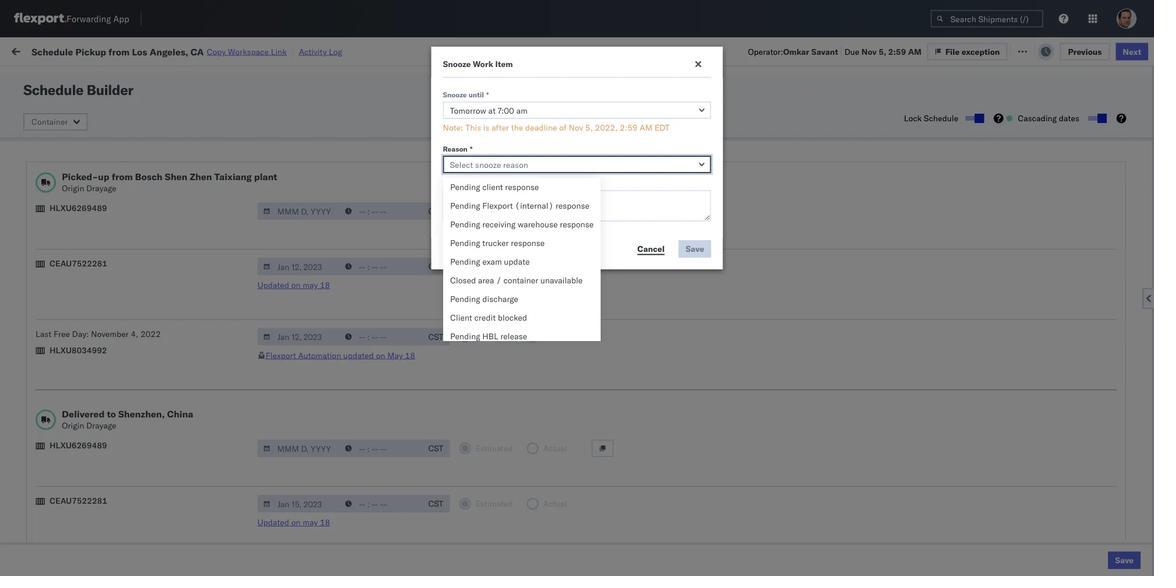 Task type: vqa. For each thing, say whether or not it's contained in the screenshot.
the Pending receiving warehouse response
yes



Task type: describe. For each thing, give the bounding box(es) containing it.
due nov 5, 2:59 am
[[845, 46, 922, 56]]

11 ocean fcl from the top
[[391, 476, 432, 487]]

4,
[[131, 329, 138, 339]]

response up the pending flexport (internal) response
[[505, 182, 539, 192]]

hlxu8034992 for 2:00 am est, nov 9, 2022
[[912, 245, 969, 255]]

1 schedule pickup from los angeles, ca link from the top
[[27, 167, 171, 179]]

2:59 right the shen
[[205, 168, 223, 179]]

12 fcl from the top
[[417, 502, 432, 512]]

karl for 11:30 pm est, jan 28, 2023
[[658, 476, 673, 487]]

772
[[227, 45, 242, 55]]

1 upload customs clearance documents button from the top
[[27, 116, 172, 129]]

7 ocean fcl from the top
[[391, 271, 432, 281]]

note: this is after the deadline of nov 5, 2022, 2:59 am edt
[[443, 123, 670, 133]]

10 fcl from the top
[[417, 451, 432, 461]]

ceau7522281 for delivered to shenzhen, china
[[50, 496, 107, 506]]

zhen
[[190, 171, 212, 183]]

6 resize handle column header from the left
[[666, 90, 680, 577]]

angeles, for schedule pickup from los angeles, ca link associated with 2:59 am est, jan 25, 2023
[[125, 450, 157, 460]]

status : ready for work, blocked, in progress
[[63, 72, 211, 81]]

schedule for schedule pickup from los angeles, ca link for 2:59 am est, dec 14, 2022
[[27, 270, 61, 281]]

2 30, from the top
[[274, 528, 287, 538]]

agen
[[1137, 399, 1155, 410]]

25,
[[275, 451, 288, 461]]

5 flex-1846748 from the top
[[705, 245, 765, 256]]

workitem button
[[7, 93, 186, 104]]

5 fcl from the top
[[417, 220, 432, 230]]

cst for 2nd -- : -- -- text box from the bottom of the page
[[429, 332, 444, 342]]

message (0)
[[169, 45, 217, 55]]

documents for second upload customs clearance documents link from the top of the page
[[130, 245, 172, 255]]

9 resize handle column header from the left
[[1012, 90, 1026, 577]]

gaurav for ymluw236679313
[[1032, 117, 1058, 127]]

pending for pending exam update
[[451, 257, 481, 267]]

response right (internal)
[[556, 201, 590, 211]]

1 upload from the top
[[27, 116, 53, 127]]

track
[[310, 45, 328, 55]]

8 resize handle column header from the left
[[852, 90, 866, 577]]

2 fcl from the top
[[417, 143, 432, 153]]

ceau7522281, hlxu6269489, hlxu8034992 for 2:59 am edt, nov 5, 2022
[[788, 142, 969, 153]]

nov right due
[[862, 46, 877, 56]]

flex id button
[[680, 93, 771, 104]]

schedule for third schedule delivery appointment link from the top of the page
[[27, 296, 61, 306]]

3 resize handle column header from the left
[[371, 90, 385, 577]]

flex-2130387
[[705, 476, 765, 487]]

from inside picked-up from bosch shen zhen taixiang plant origin drayage
[[112, 171, 133, 183]]

flexport automation updated on may 18 button
[[266, 350, 415, 361]]

1 edt, from the top
[[240, 143, 258, 153]]

cst for ceau7522281 -- : -- -- text box
[[429, 499, 444, 509]]

account for 8:30 pm est, jan 30, 2023
[[618, 502, 648, 512]]

gvcu5265864
[[788, 476, 846, 486]]

4 schedule pickup from los angeles, ca button from the top
[[27, 373, 171, 385]]

1 8:30 from the top
[[205, 502, 223, 512]]

772 at risk
[[227, 45, 267, 55]]

gaurav jawla for test123456
[[1032, 143, 1080, 153]]

18 for delivered to shenzhen, china
[[320, 518, 330, 528]]

lagerfeld for 11:30 pm est, jan 28, 2023
[[675, 476, 710, 487]]

2 2:59 am edt, nov 5, 2022 from the top
[[205, 168, 308, 179]]

plant
[[254, 171, 277, 183]]

integration for 8:30 pm est, jan 30, 2023
[[558, 502, 598, 512]]

1 vertical spatial 18
[[405, 350, 415, 361]]

5 schedule delivery appointment button from the top
[[27, 501, 144, 514]]

4 schedule pickup from los angeles, ca link from the top
[[27, 373, 171, 384]]

bosch inside picked-up from bosch shen zhen taixiang plant origin drayage
[[135, 171, 163, 183]]

ceau7522281 for picked-up from bosch shen zhen taixiang plant
[[50, 259, 107, 269]]

schedule pickup from los angeles, ca for 2:59 am est, dec 14, 2022
[[27, 270, 171, 281]]

3 schedule delivery appointment link from the top
[[27, 296, 144, 307]]

5 ocean fcl from the top
[[391, 220, 432, 230]]

schedule delivery appointment for 4th schedule delivery appointment link from the top of the page
[[27, 399, 144, 409]]

angeles, for 2:59 am edt, nov 5, 2022's schedule pickup from los angeles, ca link
[[125, 219, 157, 229]]

appointment for 5th schedule delivery appointment link from the bottom of the page
[[96, 142, 144, 152]]

cancel
[[638, 244, 665, 254]]

account for 11:30 pm est, jan 28, 2023
[[618, 476, 648, 487]]

2:59 am est, jan 25, 2023
[[205, 451, 310, 461]]

snooze until *
[[443, 90, 489, 99]]

import
[[98, 45, 125, 55]]

12 ocean fcl from the top
[[391, 502, 432, 512]]

on right 14,
[[291, 280, 301, 290]]

upload customs clearance documents for first upload customs clearance documents button from the top
[[27, 116, 172, 127]]

ca inside button
[[155, 322, 166, 332]]

1 fcl from the top
[[417, 117, 432, 127]]

1 schedule pickup from rotterdam, netherlands button from the top
[[27, 418, 183, 443]]

4 1846748 from the top
[[730, 220, 765, 230]]

test123456 for 2:00 am est, nov 9, 2022
[[872, 245, 921, 256]]

upload customs clearance documents for 1st upload customs clearance documents button from the bottom of the page
[[27, 245, 172, 255]]

10 ocean fcl from the top
[[391, 451, 432, 461]]

11:30 for 11:30 pm est, jan 28, 2023
[[205, 476, 228, 487]]

china
[[167, 409, 193, 420]]

jaehyung
[[1032, 399, 1066, 410]]

0 vertical spatial *
[[487, 90, 489, 99]]

container button
[[23, 113, 88, 131]]

2:59 up '2:00'
[[205, 220, 223, 230]]

snoozed
[[241, 72, 268, 81]]

lock
[[905, 113, 922, 123]]

updated on may 18 for delivered to shenzhen, china
[[258, 518, 330, 528]]

consignee button
[[552, 93, 668, 104]]

work for import
[[127, 45, 147, 55]]

-- : -- -- text field for hlxu6269489
[[339, 203, 422, 220]]

app
[[113, 13, 129, 24]]

credit
[[475, 313, 496, 323]]

2 edt, from the top
[[240, 168, 258, 179]]

nov up '2:00 am est, nov 9, 2022'
[[260, 220, 276, 230]]

10 resize handle column header from the left
[[1095, 90, 1109, 577]]

updated on may 18 button for delivered to shenzhen, china
[[258, 518, 330, 528]]

work
[[33, 42, 64, 58]]

los inside confirm pickup from los angeles, ca link
[[105, 322, 118, 332]]

lock schedule
[[905, 113, 959, 123]]

5 1846748 from the top
[[730, 245, 765, 256]]

updated on may 18 button for picked-up from bosch shen zhen taixiang plant
[[258, 280, 330, 290]]

2:59 down zhen
[[205, 194, 223, 204]]

angeles, for schedule pickup from los angeles, ca link for 2:59 am est, dec 14, 2022
[[125, 270, 157, 281]]

6 fcl from the top
[[417, 245, 432, 256]]

flexport. image
[[14, 13, 67, 25]]

in
[[174, 72, 180, 81]]

dec for 14,
[[260, 271, 275, 281]]

1 flex- from the top
[[705, 117, 730, 127]]

log
[[329, 46, 342, 57]]

blocked,
[[143, 72, 172, 81]]

pending for pending receiving warehouse response
[[451, 219, 481, 230]]

1 2:59 am edt, nov 5, 2022 from the top
[[205, 143, 308, 153]]

nov left 9, at the left of the page
[[260, 245, 275, 256]]

container
[[32, 117, 68, 127]]

1 vertical spatial consignee
[[531, 117, 570, 127]]

5 flex- from the top
[[705, 220, 730, 230]]

11 fcl from the top
[[417, 476, 432, 487]]

confirm for confirm pickup from los angeles, ca
[[27, 322, 57, 332]]

cascading dates
[[1019, 113, 1080, 123]]

1 schedule pickup from los angeles, ca button from the top
[[27, 167, 171, 180]]

schedule for 2:59 am edt, nov 5, 2022's schedule pickup from los angeles, ca link
[[27, 219, 61, 229]]

schedule pickup from los angeles, ca button for 2:59 am edt, nov 5, 2022
[[27, 219, 171, 231]]

nov up plant
[[260, 143, 276, 153]]

pending discharge
[[451, 294, 519, 304]]

jaehyung choi - test origin agen
[[1032, 399, 1155, 410]]

2 -- : -- -- text field from the top
[[339, 328, 422, 346]]

18 for picked-up from bosch shen zhen taixiang plant
[[320, 280, 330, 290]]

activity log
[[299, 46, 342, 57]]

origin inside picked-up from bosch shen zhen taixiang plant origin drayage
[[62, 183, 84, 193]]

demo
[[507, 117, 529, 127]]

2 mmm d, yyyy text field from the top
[[258, 440, 340, 458]]

2:59 am est, dec 14, 2022
[[205, 271, 312, 281]]

flexport for flexport demo consignee
[[474, 117, 505, 127]]

reason
[[443, 144, 468, 153]]

3 schedule delivery appointment button from the top
[[27, 296, 144, 308]]

work for snooze
[[473, 59, 494, 69]]

4 schedule pickup from los angeles, ca from the top
[[27, 373, 171, 383]]

no
[[274, 72, 283, 81]]

closed area / container unavailable
[[451, 275, 583, 286]]

cst for -- : -- -- text box corresponding to hlxu6269489
[[429, 206, 444, 216]]

client name
[[474, 95, 514, 104]]

1 -- : -- -- text field from the top
[[339, 258, 422, 275]]

11 resize handle column header from the left
[[1134, 90, 1148, 577]]

last free day: november 4, 2022
[[36, 329, 161, 339]]

batch
[[1090, 45, 1113, 55]]

7 flex- from the top
[[705, 271, 730, 281]]

hlxu8034992 for 2:59 am edt, nov 5, 2022
[[912, 142, 969, 153]]

8 ocean fcl from the top
[[391, 322, 432, 333]]

flex
[[686, 95, 699, 104]]

ceau7522281, for 2:59 am edt, nov 5, 2022
[[788, 142, 848, 153]]

5 schedule delivery appointment link from the top
[[27, 501, 144, 513]]

3 upload customs clearance documents from the top
[[27, 476, 172, 486]]

pending client response
[[451, 182, 539, 192]]

4 flex- from the top
[[705, 194, 730, 204]]

169 on track
[[281, 45, 328, 55]]

2 schedule pickup from rotterdam, netherlands button from the top
[[27, 521, 183, 545]]

may for delivered to shenzhen, china
[[303, 518, 318, 528]]

3 fcl from the top
[[417, 168, 432, 179]]

delivery inside button
[[59, 348, 89, 358]]

2:59 up zhen
[[205, 143, 223, 153]]

receiving
[[483, 219, 516, 230]]

7:00
[[205, 322, 223, 333]]

additional
[[443, 179, 478, 188]]

4 flex-1846748 from the top
[[705, 220, 765, 230]]

picked-
[[62, 171, 98, 183]]

last
[[36, 329, 52, 339]]

flex id
[[686, 95, 708, 104]]

2 ocean fcl from the top
[[391, 143, 432, 153]]

angeles, for confirm pickup from los angeles, ca link
[[120, 322, 153, 332]]

vandelay for vandelay
[[474, 451, 508, 461]]

integration test account - karl lagerfeld for 11:30 pm est, jan 28, 2023
[[558, 476, 710, 487]]

4 2:59 am edt, nov 5, 2022 from the top
[[205, 220, 308, 230]]

7 fcl from the top
[[417, 271, 432, 281]]

5 resize handle column header from the left
[[538, 90, 552, 577]]

choi
[[1068, 399, 1086, 410]]

until
[[469, 90, 484, 99]]

1 vertical spatial *
[[470, 144, 473, 153]]

save
[[1116, 556, 1134, 566]]

at
[[244, 45, 252, 55]]

9 fcl from the top
[[417, 348, 432, 358]]

may for picked-up from bosch shen zhen taixiang plant
[[303, 280, 318, 290]]

3 flex- from the top
[[705, 168, 730, 179]]

jawla for test123456
[[1060, 143, 1080, 153]]

2:00
[[205, 245, 223, 256]]

3 upload from the top
[[27, 476, 53, 486]]

mmm d, yyyy text field for picked-up from bosch shen zhen taixiang plant
[[258, 258, 340, 275]]

4 resize handle column header from the left
[[454, 90, 468, 577]]

1 1846748 from the top
[[730, 143, 765, 153]]

2 flex- from the top
[[705, 143, 730, 153]]

1 30, from the top
[[274, 502, 287, 512]]

8 fcl from the top
[[417, 322, 432, 333]]

dates
[[1060, 113, 1080, 123]]

client name button
[[468, 93, 540, 104]]

2 schedule pickup from rotterdam, netherlands link from the top
[[27, 521, 183, 544]]

work,
[[122, 72, 141, 81]]

3 ocean fcl from the top
[[391, 168, 432, 179]]

1 schedule pickup from rotterdam, netherlands link from the top
[[27, 418, 183, 441]]

schedule pickup from los angeles, ca link for 2:59 am est, dec 14, 2022
[[27, 270, 171, 282]]

pending for pending hbl release
[[451, 331, 481, 342]]

clearance for first upload customs clearance documents link from the top of the page
[[90, 116, 128, 127]]

--
[[558, 117, 568, 127]]

client for client name
[[474, 95, 493, 104]]

3 1846748 from the top
[[730, 194, 765, 204]]

23, for 2023
[[279, 425, 292, 435]]

blocked
[[498, 313, 528, 323]]

11:30 pm est, jan 28, 2023
[[205, 476, 314, 487]]

2 1846748 from the top
[[730, 168, 765, 179]]

next button
[[1117, 43, 1149, 60]]

1 schedule delivery appointment link from the top
[[27, 142, 144, 153]]

Search Work text field
[[763, 42, 890, 59]]

item
[[496, 59, 513, 69]]

3 2:59 am edt, nov 5, 2022 from the top
[[205, 194, 308, 204]]

8 flex- from the top
[[705, 476, 730, 487]]

shenzhen,
[[118, 409, 165, 420]]

2 resize handle column header from the left
[[326, 90, 340, 577]]

schedule pickup from los angeles, ca link for 2:59 am edt, nov 5, 2022
[[27, 219, 171, 230]]

customs for 1st upload customs clearance documents button from the bottom of the page
[[55, 245, 88, 255]]

24,
[[277, 348, 290, 358]]

9 ocean fcl from the top
[[391, 348, 432, 358]]

2 8:30 pm est, jan 30, 2023 from the top
[[205, 528, 309, 538]]

11:30 pm est, jan 23, 2023
[[205, 425, 314, 435]]

schedule for 1st schedule delivery appointment link from the bottom
[[27, 502, 61, 512]]

vandelay west
[[558, 451, 612, 461]]

workitem
[[13, 95, 43, 104]]

flexport automation updated on may 18
[[266, 350, 415, 361]]

(internal)
[[515, 201, 554, 211]]

flex-1660288
[[705, 117, 765, 127]]

23, for 2022
[[277, 322, 289, 333]]

schedule pickup from rotterdam, netherlands for 1st schedule pickup from rotterdam, netherlands 'link' from the top
[[27, 419, 151, 441]]

workspace
[[228, 46, 269, 57]]

4 fcl from the top
[[417, 194, 432, 204]]

1 resize handle column header from the left
[[184, 90, 198, 577]]

netherlands for 1st schedule pickup from rotterdam, netherlands 'link' from the top
[[27, 430, 73, 441]]

on right 169
[[298, 45, 307, 55]]

1 8:30 pm est, jan 30, 2023 from the top
[[205, 502, 309, 512]]

hlxu6269489, for 2:00 am est, nov 9, 2022
[[850, 245, 910, 255]]

3 edt, from the top
[[240, 194, 258, 204]]

2 schedule delivery appointment button from the top
[[27, 193, 144, 206]]

2022,
[[595, 123, 618, 133]]



Task type: locate. For each thing, give the bounding box(es) containing it.
list box
[[444, 178, 601, 421]]

consignee inside 'consignee' button
[[558, 95, 591, 104]]

previous button
[[1061, 43, 1111, 60]]

schedule pickup from los angeles, ca link for 2:59 am est, jan 25, 2023
[[27, 450, 171, 461]]

1660288
[[730, 117, 765, 127]]

appointment for 2nd schedule delivery appointment link
[[96, 193, 144, 204]]

1 schedule delivery appointment button from the top
[[27, 142, 144, 154]]

2 upload customs clearance documents link from the top
[[27, 244, 172, 256]]

gaurav down cascading dates
[[1032, 143, 1058, 153]]

3 schedule delivery appointment from the top
[[27, 296, 144, 306]]

Tomorrow at 7:00 am text field
[[443, 102, 712, 119]]

: left no
[[268, 72, 271, 81]]

client left credit
[[451, 313, 473, 323]]

* right "until"
[[487, 90, 489, 99]]

23, up 25,
[[279, 425, 292, 435]]

1 vertical spatial upload customs clearance documents button
[[27, 244, 172, 257]]

0 vertical spatial -- : -- -- text field
[[339, 258, 422, 275]]

area
[[478, 275, 494, 286]]

lagerfeld down "flex-2130387"
[[675, 502, 710, 512]]

dec left 14,
[[260, 271, 275, 281]]

updated for picked-up from bosch shen zhen taixiang plant
[[258, 280, 289, 290]]

2:00 am est, nov 9, 2022
[[205, 245, 307, 256]]

documents for first upload customs clearance documents link from the bottom of the page
[[130, 476, 172, 486]]

edt, up taixiang at the top left of page
[[240, 143, 258, 153]]

2 : from the left
[[268, 72, 271, 81]]

2 schedule delivery appointment link from the top
[[27, 193, 144, 205]]

ymluw236679313
[[872, 117, 947, 127]]

0 vertical spatial updated on may 18 button
[[258, 280, 330, 290]]

7 resize handle column header from the left
[[769, 90, 783, 577]]

clearance
[[90, 116, 128, 127], [90, 245, 128, 255], [90, 476, 128, 486]]

flexport up receiving
[[483, 201, 513, 211]]

0 vertical spatial upload
[[27, 116, 53, 127]]

may
[[388, 350, 403, 361]]

Search Shipments (/) text field
[[931, 10, 1044, 27]]

dec up 9:00 am est, dec 24, 2022
[[259, 322, 274, 333]]

drayage inside delivered to shenzhen, china origin drayage
[[86, 421, 116, 431]]

0 vertical spatial snooze
[[443, 59, 471, 69]]

(optional)
[[517, 179, 555, 188]]

shen
[[165, 171, 187, 183]]

builder
[[87, 81, 133, 99]]

rotterdam, for 1st schedule pickup from rotterdam, netherlands 'link' from the top
[[110, 419, 151, 429]]

gaurav for test123456
[[1032, 143, 1058, 153]]

batch action
[[1090, 45, 1141, 55]]

1 schedule delivery appointment from the top
[[27, 142, 144, 152]]

origin for china
[[62, 421, 84, 431]]

0 vertical spatial gaurav jawla
[[1032, 117, 1080, 127]]

schedule pickup from los angeles, ca button for 2:59 am est, dec 14, 2022
[[27, 270, 171, 283]]

1 hlxu6269489, from the top
[[850, 142, 910, 153]]

3 mmm d, yyyy text field from the top
[[258, 495, 340, 513]]

0 vertical spatial schedule pickup from rotterdam, netherlands button
[[27, 418, 183, 443]]

appointment for 4th schedule delivery appointment link from the top of the page
[[96, 399, 144, 409]]

updated for delivered to shenzhen, china
[[258, 518, 289, 528]]

bosch ocean test
[[474, 143, 541, 153], [558, 143, 624, 153], [474, 168, 541, 179], [558, 168, 624, 179], [474, 194, 541, 204], [558, 194, 624, 204], [474, 220, 541, 230], [558, 220, 624, 230], [474, 245, 541, 256], [558, 245, 624, 256], [474, 271, 541, 281], [558, 271, 624, 281], [474, 297, 541, 307], [558, 297, 624, 307], [474, 322, 541, 333], [558, 322, 624, 333], [474, 348, 541, 358], [558, 348, 624, 358]]

copy
[[207, 46, 226, 57]]

response
[[505, 182, 539, 192], [556, 201, 590, 211], [560, 219, 594, 230], [511, 238, 545, 248]]

1 vertical spatial karl
[[658, 502, 673, 512]]

flexport down the client name
[[474, 117, 505, 127]]

mmm d, yyyy text field down 9, at the left of the page
[[258, 258, 340, 275]]

schedule for schedule pickup from los angeles, ca link associated with 2:59 am est, jan 25, 2023
[[27, 450, 61, 460]]

appointment for 1st schedule delivery appointment link from the bottom
[[96, 502, 144, 512]]

Select snooze reason text field
[[443, 156, 712, 173]]

hlxu6269489 down picked-
[[50, 203, 107, 213]]

1 appointment from the top
[[96, 142, 144, 152]]

filtered by:
[[12, 71, 53, 82]]

snooze left "until"
[[443, 90, 467, 99]]

11:30 for 11:30 pm est, jan 23, 2023
[[205, 425, 228, 435]]

2 11:30 from the top
[[205, 476, 228, 487]]

0 vertical spatial ceau7522281, hlxu6269489, hlxu8034992
[[788, 142, 969, 153]]

2 integration from the top
[[558, 502, 598, 512]]

1 vertical spatial lagerfeld
[[675, 502, 710, 512]]

0 horizontal spatial work
[[127, 45, 147, 55]]

origin for test
[[1112, 399, 1135, 410]]

origin down delivered
[[62, 421, 84, 431]]

1 horizontal spatial :
[[268, 72, 271, 81]]

:
[[84, 72, 86, 81], [268, 72, 271, 81]]

cascading
[[1019, 113, 1058, 123]]

: for snoozed
[[268, 72, 271, 81]]

updated on may 18
[[258, 280, 330, 290], [258, 518, 330, 528]]

0 vertical spatial account
[[618, 476, 648, 487]]

2 ceau7522281 from the top
[[50, 496, 107, 506]]

2 upload customs clearance documents button from the top
[[27, 244, 172, 257]]

1 vertical spatial confirm
[[27, 348, 57, 358]]

0 vertical spatial hlxu6269489
[[50, 203, 107, 213]]

pending for pending client response
[[451, 182, 481, 192]]

1 vertical spatial dec
[[259, 322, 274, 333]]

0 vertical spatial origin
[[62, 183, 84, 193]]

pickup inside button
[[59, 322, 84, 332]]

import work button
[[98, 45, 147, 55]]

hlxu6269489, for 2:59 am edt, nov 5, 2022
[[850, 142, 910, 153]]

5 schedule pickup from los angeles, ca button from the top
[[27, 450, 171, 462]]

updated on may 18 down 28,
[[258, 518, 330, 528]]

customs for first upload customs clearance documents button from the top
[[55, 116, 88, 127]]

1 vertical spatial 30,
[[274, 528, 287, 538]]

resize handle column header
[[184, 90, 198, 577], [326, 90, 340, 577], [371, 90, 385, 577], [454, 90, 468, 577], [538, 90, 552, 577], [666, 90, 680, 577], [769, 90, 783, 577], [852, 90, 866, 577], [1012, 90, 1026, 577], [1095, 90, 1109, 577], [1134, 90, 1148, 577]]

1846748
[[730, 143, 765, 153], [730, 168, 765, 179], [730, 194, 765, 204], [730, 220, 765, 230], [730, 245, 765, 256]]

drayage inside picked-up from bosch shen zhen taixiang plant origin drayage
[[86, 183, 116, 193]]

4 schedule delivery appointment button from the top
[[27, 398, 144, 411]]

2 vertical spatial upload customs clearance documents link
[[27, 475, 172, 487]]

8:30
[[205, 502, 223, 512], [205, 528, 223, 538]]

2:59 right 2022,
[[620, 123, 638, 133]]

angeles,
[[150, 46, 188, 57], [125, 168, 157, 178], [125, 219, 157, 229], [125, 270, 157, 281], [120, 322, 153, 332], [125, 373, 157, 383], [125, 450, 157, 460]]

vandelay
[[474, 451, 508, 461], [558, 451, 591, 461]]

schedule pickup from los angeles, ca for 2:59 am edt, nov 5, 2022
[[27, 219, 171, 229]]

integration for 11:30 pm est, jan 28, 2023
[[558, 476, 598, 487]]

3 customs from the top
[[55, 476, 88, 486]]

2 schedule pickup from los angeles, ca link from the top
[[27, 219, 171, 230]]

0 vertical spatial upload customs clearance documents
[[27, 116, 172, 127]]

november
[[91, 329, 129, 339]]

integration test account - karl lagerfeld for 8:30 pm est, jan 30, 2023
[[558, 502, 710, 512]]

0 vertical spatial ceau7522281
[[50, 259, 107, 269]]

angeles, inside confirm pickup from los angeles, ca link
[[120, 322, 153, 332]]

omkar
[[784, 46, 810, 56]]

next
[[1124, 46, 1142, 56]]

2 customs from the top
[[55, 245, 88, 255]]

MMM D, YYYY text field
[[258, 203, 340, 220], [258, 258, 340, 275], [258, 495, 340, 513]]

9,
[[277, 245, 285, 256]]

1 vertical spatial -- : -- -- text field
[[339, 440, 422, 458]]

schedule delivery appointment for 2nd schedule delivery appointment link
[[27, 193, 144, 204]]

on left may
[[376, 350, 385, 361]]

1 vertical spatial work
[[473, 59, 494, 69]]

angeles, for 5th schedule pickup from los angeles, ca link from the bottom of the page
[[125, 168, 157, 178]]

1 vertical spatial rotterdam,
[[110, 521, 151, 532]]

1 updated on may 18 button from the top
[[258, 280, 330, 290]]

lagerfeld left 2130387
[[675, 476, 710, 487]]

/
[[497, 275, 502, 286]]

flex-1846748 button
[[686, 140, 767, 156], [686, 140, 767, 156], [686, 165, 767, 182], [686, 165, 767, 182], [686, 191, 767, 207], [686, 191, 767, 207], [686, 217, 767, 233], [686, 217, 767, 233], [686, 242, 767, 259], [686, 242, 767, 259]]

schedule for 5th schedule delivery appointment link from the bottom of the page
[[27, 142, 61, 152]]

2 vertical spatial customs
[[55, 476, 88, 486]]

-- : -- -- text field for ceau7522281
[[339, 495, 422, 513]]

delivered to shenzhen, china origin drayage
[[62, 409, 193, 431]]

1 vertical spatial schedule pickup from rotterdam, netherlands
[[27, 521, 151, 543]]

is
[[484, 123, 490, 133]]

2 schedule delivery appointment from the top
[[27, 193, 144, 204]]

0 vertical spatial 8:30
[[205, 502, 223, 512]]

mmm d, yyyy text field down 28,
[[258, 495, 340, 513]]

1 upload customs clearance documents link from the top
[[27, 116, 172, 128]]

2 hlxu6269489 from the top
[[50, 441, 107, 451]]

0 vertical spatial updated on may 18
[[258, 280, 330, 290]]

2 flex-1846748 from the top
[[705, 168, 765, 179]]

2 vandelay from the left
[[558, 451, 591, 461]]

0 vertical spatial dec
[[260, 271, 275, 281]]

0 horizontal spatial client
[[451, 313, 473, 323]]

1 updated from the top
[[258, 280, 289, 290]]

edt, up '2:00 am est, nov 9, 2022'
[[240, 220, 258, 230]]

* right reason at left
[[470, 144, 473, 153]]

2 vertical spatial 18
[[320, 518, 330, 528]]

2 vertical spatial clearance
[[90, 476, 128, 486]]

0 vertical spatial customs
[[55, 116, 88, 127]]

0 vertical spatial upload customs clearance documents button
[[27, 116, 172, 129]]

vandelay for vandelay west
[[558, 451, 591, 461]]

file
[[956, 45, 970, 55], [946, 46, 960, 56]]

1 vertical spatial gaurav jawla
[[1032, 143, 1080, 153]]

from inside button
[[86, 322, 103, 332]]

client
[[483, 182, 503, 192]]

0 vertical spatial gaurav
[[1032, 117, 1058, 127]]

0 vertical spatial karl
[[658, 476, 673, 487]]

origin left agen
[[1112, 399, 1135, 410]]

hlxu6269489
[[50, 203, 107, 213], [50, 441, 107, 451]]

pending left trucker
[[451, 238, 481, 248]]

dec
[[260, 271, 275, 281], [259, 322, 274, 333], [260, 348, 275, 358]]

1 vertical spatial netherlands
[[27, 533, 73, 543]]

1 vertical spatial mmm d, yyyy text field
[[258, 440, 340, 458]]

4 ocean fcl from the top
[[391, 194, 432, 204]]

3 upload customs clearance documents link from the top
[[27, 475, 172, 487]]

2 vertical spatial flexport
[[266, 350, 296, 361]]

1 vertical spatial client
[[451, 313, 473, 323]]

2 upload customs clearance documents from the top
[[27, 245, 172, 255]]

confirm down last
[[27, 348, 57, 358]]

copy workspace link button
[[207, 46, 287, 57]]

confirm delivery
[[27, 348, 89, 358]]

1 horizontal spatial client
[[474, 95, 493, 104]]

work
[[127, 45, 147, 55], [473, 59, 494, 69]]

4 edt, from the top
[[240, 220, 258, 230]]

hlxu6269489,
[[850, 142, 910, 153], [850, 245, 910, 255]]

snooze up snooze until *
[[443, 59, 471, 69]]

hlxu8034992
[[912, 142, 969, 153], [912, 245, 969, 255], [50, 345, 107, 355]]

2 lagerfeld from the top
[[675, 502, 710, 512]]

operator: omkar savant
[[748, 46, 839, 56]]

test123456 for 2:59 am edt, nov 5, 2022
[[872, 143, 921, 153]]

2 vertical spatial origin
[[62, 421, 84, 431]]

2 vertical spatial hlxu8034992
[[50, 345, 107, 355]]

schedule delivery appointment button
[[27, 142, 144, 154], [27, 193, 144, 206], [27, 296, 144, 308], [27, 398, 144, 411], [27, 501, 144, 514]]

1 horizontal spatial vandelay
[[558, 451, 591, 461]]

mmm d, yyyy text field up 28,
[[258, 440, 340, 458]]

2 test123456 from the top
[[872, 245, 921, 256]]

1 vertical spatial mmm d, yyyy text field
[[258, 258, 340, 275]]

file exception
[[956, 45, 1011, 55], [946, 46, 1001, 56]]

1 vertical spatial drayage
[[86, 421, 116, 431]]

5 schedule pickup from los angeles, ca link from the top
[[27, 450, 171, 461]]

my work
[[12, 42, 64, 58]]

1 vertical spatial 8:30 pm est, jan 30, 2023
[[205, 528, 309, 538]]

11:30 up 2:59 am est, jan 25, 2023
[[205, 425, 228, 435]]

release
[[501, 331, 528, 342]]

0 vertical spatial ceau7522281,
[[788, 142, 848, 153]]

2 updated on may 18 button from the top
[[258, 518, 330, 528]]

0 vertical spatial lagerfeld
[[675, 476, 710, 487]]

schedule for 4th schedule delivery appointment link from the top of the page
[[27, 399, 61, 409]]

1 clearance from the top
[[90, 116, 128, 127]]

1 vertical spatial updated
[[258, 518, 289, 528]]

pending down closed
[[451, 294, 481, 304]]

4 cst from the top
[[429, 444, 444, 454]]

jan
[[264, 425, 277, 435], [260, 451, 273, 461], [264, 476, 277, 487], [259, 502, 272, 512], [259, 528, 272, 538]]

0 horizontal spatial vandelay
[[474, 451, 508, 461]]

mmm d, yyyy text field for delivered to shenzhen, china
[[258, 495, 340, 513]]

1 vertical spatial schedule pickup from rotterdam, netherlands link
[[27, 521, 183, 544]]

nov right taixiang at the top left of page
[[260, 168, 276, 179]]

0 vertical spatial jawla
[[1060, 117, 1080, 127]]

2 vertical spatial dec
[[260, 348, 275, 358]]

0 vertical spatial schedule pickup from rotterdam, netherlands
[[27, 419, 151, 441]]

0 vertical spatial netherlands
[[27, 430, 73, 441]]

(0)
[[202, 45, 217, 55]]

schedule delivery appointment for 5th schedule delivery appointment link from the bottom of the page
[[27, 142, 144, 152]]

update
[[504, 257, 530, 267]]

2 confirm from the top
[[27, 348, 57, 358]]

1 vertical spatial snooze
[[443, 90, 467, 99]]

1 vertical spatial customs
[[55, 245, 88, 255]]

0 vertical spatial clearance
[[90, 116, 128, 127]]

dec left 24,
[[260, 348, 275, 358]]

4 schedule delivery appointment from the top
[[27, 399, 144, 409]]

batch action button
[[1072, 42, 1148, 59]]

0 vertical spatial 11:30
[[205, 425, 228, 435]]

2:59 down '2:00'
[[205, 271, 223, 281]]

0 vertical spatial work
[[127, 45, 147, 55]]

discharge
[[483, 294, 519, 304]]

gaurav jawla for ymluw236679313
[[1032, 117, 1080, 127]]

additional comments (optional)
[[443, 179, 555, 188]]

1 ocean fcl from the top
[[391, 117, 432, 127]]

0 vertical spatial hlxu6269489,
[[850, 142, 910, 153]]

2 updated from the top
[[258, 518, 289, 528]]

updated down 28,
[[258, 518, 289, 528]]

mmm d, yyyy text field up 24,
[[258, 328, 340, 346]]

2 -- : -- -- text field from the top
[[339, 440, 422, 458]]

snooze
[[443, 59, 471, 69], [443, 90, 467, 99]]

1 flex-1846748 from the top
[[705, 143, 765, 153]]

schedule pickup from los angeles, ca button
[[27, 167, 171, 180], [27, 219, 171, 231], [27, 270, 171, 283], [27, 373, 171, 385], [27, 450, 171, 462]]

1 account from the top
[[618, 476, 648, 487]]

origin inside delivered to shenzhen, china origin drayage
[[62, 421, 84, 431]]

3 pending from the top
[[451, 219, 481, 230]]

2 vertical spatial -- : -- -- text field
[[339, 495, 422, 513]]

work right import
[[127, 45, 147, 55]]

jawla right cascading
[[1060, 117, 1080, 127]]

1 vertical spatial test123456
[[872, 245, 921, 256]]

flexport down 7:00 pm est, dec 23, 2022
[[266, 350, 296, 361]]

1 vertical spatial upload customs clearance documents link
[[27, 244, 172, 256]]

edt, right zhen
[[240, 168, 258, 179]]

1 vertical spatial hlxu8034992
[[912, 245, 969, 255]]

4 schedule delivery appointment link from the top
[[27, 398, 144, 410]]

est,
[[240, 245, 258, 256], [240, 271, 258, 281], [240, 322, 257, 333], [240, 348, 258, 358], [245, 425, 262, 435], [240, 451, 258, 461], [245, 476, 262, 487], [240, 502, 257, 512], [240, 528, 257, 538]]

updated on may 18 for picked-up from bosch shen zhen taixiang plant
[[258, 280, 330, 290]]

forwarding app
[[67, 13, 129, 24]]

1 vertical spatial updated on may 18
[[258, 518, 330, 528]]

2 cst from the top
[[429, 261, 444, 272]]

0 vertical spatial mmm d, yyyy text field
[[258, 203, 340, 220]]

response down pending receiving warehouse response on the top of page
[[511, 238, 545, 248]]

5 schedule delivery appointment from the top
[[27, 502, 144, 512]]

client inside 'list box'
[[451, 313, 473, 323]]

origin down picked-
[[62, 183, 84, 193]]

jawla down the dates
[[1060, 143, 1080, 153]]

169
[[281, 45, 296, 55]]

2 gaurav jawla from the top
[[1032, 143, 1080, 153]]

1 vertical spatial account
[[618, 502, 648, 512]]

: for status
[[84, 72, 86, 81]]

drayage down to
[[86, 421, 116, 431]]

0 vertical spatial drayage
[[86, 183, 116, 193]]

due
[[845, 46, 860, 56]]

1 jawla from the top
[[1060, 117, 1080, 127]]

day:
[[72, 329, 89, 339]]

nov down plant
[[260, 194, 276, 204]]

client for client credit blocked
[[451, 313, 473, 323]]

0 horizontal spatial *
[[470, 144, 473, 153]]

1 vertical spatial -- : -- -- text field
[[339, 328, 422, 346]]

1 vertical spatial integration
[[558, 502, 598, 512]]

None checkbox
[[966, 116, 982, 121], [1089, 116, 1105, 121], [966, 116, 982, 121], [1089, 116, 1105, 121]]

1 vertical spatial gaurav
[[1032, 143, 1058, 153]]

ceau7522281, for 2:00 am est, nov 9, 2022
[[788, 245, 848, 255]]

activity log button
[[299, 44, 342, 59]]

0 vertical spatial integration
[[558, 476, 598, 487]]

pending for pending flexport (internal) response
[[451, 201, 481, 211]]

pending left hbl
[[451, 331, 481, 342]]

2 8:30 from the top
[[205, 528, 223, 538]]

3 appointment from the top
[[96, 296, 144, 306]]

on down 28,
[[291, 518, 301, 528]]

2 schedule pickup from rotterdam, netherlands from the top
[[27, 521, 151, 543]]

the
[[512, 123, 524, 133]]

1 vertical spatial origin
[[1112, 399, 1135, 410]]

3 flex-1846748 from the top
[[705, 194, 765, 204]]

schedule for fourth schedule pickup from los angeles, ca link from the top of the page
[[27, 373, 61, 383]]

schedule delivery appointment for 1st schedule delivery appointment link from the bottom
[[27, 502, 144, 512]]

flex-1889466
[[705, 271, 765, 281]]

1 mmm d, yyyy text field from the top
[[258, 203, 340, 220]]

2 vertical spatial upload
[[27, 476, 53, 486]]

comments
[[480, 179, 515, 188]]

status
[[63, 72, 84, 81]]

2 schedule pickup from los angeles, ca from the top
[[27, 219, 171, 229]]

updated on may 18 down 9, at the left of the page
[[258, 280, 330, 290]]

up
[[98, 171, 109, 183]]

confirm for confirm delivery
[[27, 348, 57, 358]]

drayage down up
[[86, 183, 116, 193]]

schedule delivery appointment for third schedule delivery appointment link from the top of the page
[[27, 296, 144, 306]]

may
[[303, 280, 318, 290], [303, 518, 318, 528]]

pending down additional
[[451, 201, 481, 211]]

updated on may 18 button
[[258, 280, 330, 290], [258, 518, 330, 528]]

flexport for flexport automation updated on may 18
[[266, 350, 296, 361]]

test
[[526, 143, 541, 153], [609, 143, 624, 153], [526, 168, 541, 179], [609, 168, 624, 179], [526, 194, 541, 204], [609, 194, 624, 204], [526, 220, 541, 230], [609, 220, 624, 230], [526, 245, 541, 256], [609, 245, 624, 256], [526, 271, 541, 281], [609, 271, 624, 281], [526, 297, 541, 307], [609, 297, 624, 307], [526, 322, 541, 333], [609, 322, 624, 333], [526, 348, 541, 358], [609, 348, 624, 358], [1095, 399, 1110, 410], [600, 476, 615, 487], [600, 502, 615, 512]]

updated on may 18 button down 9, at the left of the page
[[258, 280, 330, 290]]

2 upload from the top
[[27, 245, 53, 255]]

1 vertical spatial updated on may 18 button
[[258, 518, 330, 528]]

1 vertical spatial flexport
[[483, 201, 513, 211]]

-- : -- -- text field
[[339, 203, 422, 220], [339, 328, 422, 346], [339, 495, 422, 513]]

rotterdam, for second schedule pickup from rotterdam, netherlands 'link'
[[110, 521, 151, 532]]

2 gaurav from the top
[[1032, 143, 1058, 153]]

karl for 8:30 pm est, jan 30, 2023
[[658, 502, 673, 512]]

3 schedule pickup from los angeles, ca from the top
[[27, 270, 171, 281]]

schedule
[[32, 46, 73, 57], [23, 81, 84, 99], [925, 113, 959, 123], [27, 142, 61, 152], [27, 168, 61, 178], [27, 193, 61, 204], [27, 219, 61, 229], [27, 270, 61, 281], [27, 296, 61, 306], [27, 373, 61, 383], [27, 399, 61, 409], [27, 419, 61, 429], [27, 450, 61, 460], [27, 502, 61, 512], [27, 521, 61, 532]]

1 vertical spatial ceau7522281,
[[788, 245, 848, 255]]

schedule delivery appointment link
[[27, 142, 144, 153], [27, 193, 144, 205], [27, 296, 144, 307], [27, 398, 144, 410], [27, 501, 144, 513]]

mmm d, yyyy text field up 9, at the left of the page
[[258, 203, 340, 220]]

2 jawla from the top
[[1060, 143, 1080, 153]]

28,
[[279, 476, 292, 487]]

0 vertical spatial mmm d, yyyy text field
[[258, 328, 340, 346]]

lagerfeld for 8:30 pm est, jan 30, 2023
[[675, 502, 710, 512]]

delivery
[[63, 142, 93, 152], [63, 193, 93, 204], [63, 296, 93, 306], [59, 348, 89, 358], [63, 399, 93, 409], [63, 502, 93, 512]]

1 integration test account - karl lagerfeld from the top
[[558, 476, 710, 487]]

clearance for second upload customs clearance documents link from the top of the page
[[90, 245, 128, 255]]

2:59 right due
[[889, 46, 907, 56]]

Max 200 characters text field
[[443, 190, 712, 222]]

pending receiving warehouse response
[[451, 219, 594, 230]]

list box containing pending client response
[[444, 178, 601, 421]]

clearance for first upload customs clearance documents link from the bottom of the page
[[90, 476, 128, 486]]

documents for first upload customs clearance documents link from the top of the page
[[130, 116, 172, 127]]

work left item
[[473, 59, 494, 69]]

-- : -- -- text field
[[339, 258, 422, 275], [339, 440, 422, 458]]

1 vertical spatial upload customs clearance documents
[[27, 245, 172, 255]]

1 cst from the top
[[429, 206, 444, 216]]

client
[[474, 95, 493, 104], [451, 313, 473, 323]]

1 vertical spatial upload
[[27, 245, 53, 255]]

1 vertical spatial integration test account - karl lagerfeld
[[558, 502, 710, 512]]

1 horizontal spatial work
[[473, 59, 494, 69]]

1 vertical spatial jawla
[[1060, 143, 1080, 153]]

dec for 24,
[[260, 348, 275, 358]]

2:59 down 11:30 pm est, jan 23, 2023 on the bottom left
[[205, 451, 223, 461]]

ceau7522281
[[50, 259, 107, 269], [50, 496, 107, 506]]

schedule for 5th schedule pickup from los angeles, ca link from the bottom of the page
[[27, 168, 61, 178]]

1 pending from the top
[[451, 182, 481, 192]]

1 vertical spatial documents
[[130, 245, 172, 255]]

netherlands for second schedule pickup from rotterdam, netherlands 'link'
[[27, 533, 73, 543]]

0 vertical spatial client
[[474, 95, 493, 104]]

gaurav left the dates
[[1032, 117, 1058, 127]]

updated down 9, at the left of the page
[[258, 280, 289, 290]]

1 mmm d, yyyy text field from the top
[[258, 328, 340, 346]]

1 -- : -- -- text field from the top
[[339, 203, 422, 220]]

confirm up confirm delivery
[[27, 322, 57, 332]]

1 vertical spatial ceau7522281
[[50, 496, 107, 506]]

pending for pending trucker response
[[451, 238, 481, 248]]

client inside "button"
[[474, 95, 493, 104]]

edt, down taixiang at the top left of page
[[240, 194, 258, 204]]

activity
[[299, 46, 327, 57]]

response right warehouse
[[560, 219, 594, 230]]

schedule pickup from los angeles, ca copy workspace link
[[32, 46, 287, 57]]

0 vertical spatial flexport
[[474, 117, 505, 127]]

hlxu6269489 down delivered
[[50, 441, 107, 451]]

3 -- : -- -- text field from the top
[[339, 495, 422, 513]]

2 schedule pickup from los angeles, ca button from the top
[[27, 219, 171, 231]]

schedule for 1st schedule pickup from rotterdam, netherlands 'link' from the top
[[27, 419, 61, 429]]

upload customs clearance documents link
[[27, 116, 172, 128], [27, 244, 172, 256], [27, 475, 172, 487]]

: left ready
[[84, 72, 86, 81]]

0 horizontal spatial :
[[84, 72, 86, 81]]

0 vertical spatial upload customs clearance documents link
[[27, 116, 172, 128]]

1 hlxu6269489 from the top
[[50, 203, 107, 213]]

0 vertical spatial 18
[[320, 280, 330, 290]]

pending left receiving
[[451, 219, 481, 230]]

0 vertical spatial updated
[[258, 280, 289, 290]]

schedule builder
[[23, 81, 133, 99]]

schedule for 2nd schedule delivery appointment link
[[27, 193, 61, 204]]

11:30 down 2:59 am est, jan 25, 2023
[[205, 476, 228, 487]]

pending left client
[[451, 182, 481, 192]]

schedule pickup from los angeles, ca button for 2:59 am est, jan 25, 2023
[[27, 450, 171, 462]]

hlxu6269489 for delivered
[[50, 441, 107, 451]]

snooze for snooze until *
[[443, 90, 467, 99]]

nov right of
[[569, 123, 584, 133]]

23, up 24,
[[277, 322, 289, 333]]

1 karl from the top
[[658, 476, 673, 487]]

0 vertical spatial hlxu8034992
[[912, 142, 969, 153]]

updated on may 18 button down 28,
[[258, 518, 330, 528]]

schedule pickup from los angeles, ca link
[[27, 167, 171, 179], [27, 219, 171, 230], [27, 270, 171, 282], [27, 373, 171, 384], [27, 450, 171, 461]]

pending up closed
[[451, 257, 481, 267]]

0 vertical spatial 23,
[[277, 322, 289, 333]]

1 gaurav from the top
[[1032, 117, 1058, 127]]

flexport
[[474, 117, 505, 127], [483, 201, 513, 211], [266, 350, 296, 361]]

ceau7522281, hlxu6269489, hlxu8034992 for 2:00 am est, nov 9, 2022
[[788, 245, 969, 255]]

cst
[[429, 206, 444, 216], [429, 261, 444, 272], [429, 332, 444, 342], [429, 444, 444, 454], [429, 499, 444, 509]]

2 appointment from the top
[[96, 193, 144, 204]]

1 vertical spatial hlxu6269489
[[50, 441, 107, 451]]

MMM D, YYYY text field
[[258, 328, 340, 346], [258, 440, 340, 458]]

2 karl from the top
[[658, 502, 673, 512]]

delivered
[[62, 409, 105, 420]]

pending for pending discharge
[[451, 294, 481, 304]]

3 schedule pickup from los angeles, ca link from the top
[[27, 270, 171, 282]]

2 pending from the top
[[451, 201, 481, 211]]

previous
[[1069, 46, 1103, 56]]

hlxu6269489 for picked-
[[50, 203, 107, 213]]

6 flex- from the top
[[705, 245, 730, 256]]

1 documents from the top
[[130, 116, 172, 127]]

confirm pickup from los angeles, ca link
[[27, 321, 166, 333]]

schedule pickup from rotterdam, netherlands for second schedule pickup from rotterdam, netherlands 'link'
[[27, 521, 151, 543]]

client left name
[[474, 95, 493, 104]]



